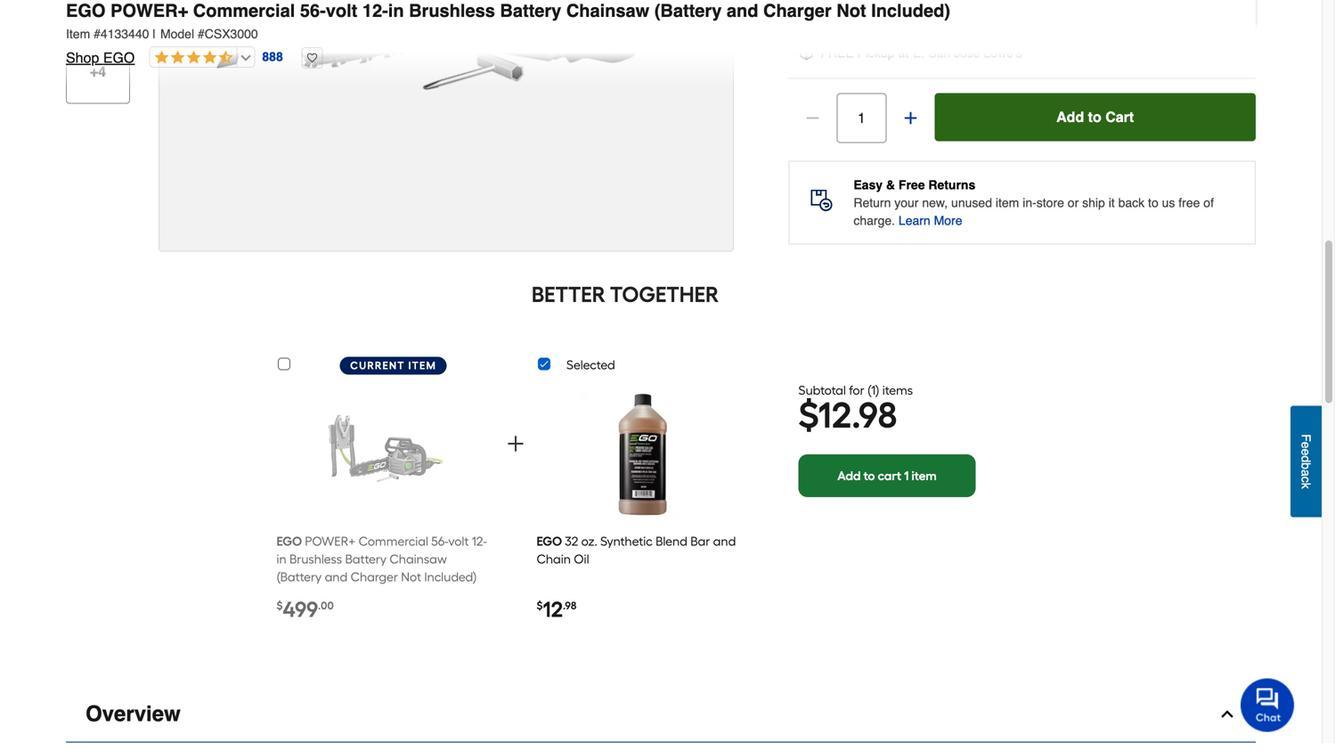 Task type: locate. For each thing, give the bounding box(es) containing it.
power+ up |
[[110, 0, 188, 21]]

chainsaw
[[567, 0, 650, 21], [390, 552, 447, 567]]

synthetic
[[601, 534, 653, 549]]

commercial down the ego power+ commercial 56-volt 12-in brushless battery chainsaw (battery and charger not included) image
[[359, 534, 429, 549]]

and up ".00"
[[325, 569, 348, 585]]

of
[[1204, 196, 1215, 210]]

$ inside '$ 12 .98'
[[537, 599, 543, 612]]

better
[[532, 282, 606, 307]]

chainsaw inside power+ commercial 56-volt 12- in brushless battery chainsaw (battery and charger not included)
[[390, 552, 447, 567]]

0 horizontal spatial power+
[[110, 0, 188, 21]]

56-
[[300, 0, 326, 21], [432, 534, 449, 549]]

e up d
[[1300, 442, 1314, 449]]

12-
[[363, 0, 388, 21], [472, 534, 487, 549]]

1 vertical spatial commercial
[[359, 534, 429, 549]]

or
[[1068, 196, 1079, 210]]

+4
[[90, 63, 106, 80]]

1 horizontal spatial included)
[[872, 0, 951, 21]]

2 horizontal spatial $
[[799, 394, 818, 436]]

1 vertical spatial in
[[277, 552, 287, 567]]

(battery
[[655, 0, 722, 21], [277, 569, 322, 585]]

shop
[[66, 49, 99, 66]]

.00
[[318, 599, 334, 612]]

32
[[565, 534, 579, 549]]

1 vertical spatial power+
[[305, 534, 356, 549]]

$ left 'for'
[[799, 394, 818, 436]]

item right cart
[[912, 468, 937, 483]]

0 horizontal spatial #
[[94, 27, 101, 41]]

0 vertical spatial in
[[388, 0, 404, 21]]

f e e d b a c k
[[1300, 434, 1314, 489]]

1 vertical spatial charger
[[351, 569, 398, 585]]

1 vertical spatial (battery
[[277, 569, 322, 585]]

in
[[388, 0, 404, 21], [277, 552, 287, 567]]

charger inside power+ commercial 56-volt 12- in brushless battery chainsaw (battery and charger not included)
[[351, 569, 398, 585]]

0 vertical spatial .98
[[852, 394, 898, 436]]

1 horizontal spatial .98
[[852, 394, 898, 436]]

(
[[868, 383, 872, 398]]

power+
[[110, 0, 188, 21], [305, 534, 356, 549]]

0 horizontal spatial included)
[[424, 569, 477, 585]]

0 horizontal spatial volt
[[326, 0, 358, 21]]

item
[[409, 359, 437, 372]]

12- inside power+ commercial 56-volt 12- in brushless battery chainsaw (battery and charger not included)
[[472, 534, 487, 549]]

included) inside power+ commercial 56-volt 12- in brushless battery chainsaw (battery and charger not included)
[[424, 569, 477, 585]]

a
[[1300, 469, 1314, 476]]

1 horizontal spatial commercial
[[359, 534, 429, 549]]

free
[[1179, 196, 1201, 210]]

1 horizontal spatial chainsaw
[[567, 0, 650, 21]]

1 vertical spatial volt
[[449, 534, 469, 549]]

1 inside subtotal for ( 1 ) items $ 12 .98
[[872, 383, 876, 398]]

0 horizontal spatial charger
[[351, 569, 398, 585]]

0 horizontal spatial commercial
[[193, 0, 295, 21]]

1 horizontal spatial 1
[[905, 468, 909, 483]]

$
[[799, 394, 818, 436], [277, 599, 283, 612], [537, 599, 543, 612]]

12 inside subtotal for ( 1 ) items $ 12 .98
[[818, 394, 852, 436]]

to inside button
[[1089, 109, 1102, 125]]

add to cart 1 item
[[838, 468, 937, 483]]

0 horizontal spatial (battery
[[277, 569, 322, 585]]

power+ up ".00"
[[305, 534, 356, 549]]

0 horizontal spatial to
[[864, 468, 875, 483]]

0 horizontal spatial item
[[912, 468, 937, 483]]

commercial
[[193, 0, 295, 21], [359, 534, 429, 549]]

0 horizontal spatial brushless
[[290, 552, 342, 567]]

1 horizontal spatial battery
[[500, 0, 562, 21]]

1 right 'for'
[[872, 383, 876, 398]]

1 horizontal spatial in
[[388, 0, 404, 21]]

power+ commercial 56-volt 12- in brushless battery chainsaw (battery and charger not included)
[[277, 534, 487, 585]]

e up the b
[[1300, 449, 1314, 456]]

0 horizontal spatial chainsaw
[[390, 552, 447, 567]]

bar
[[691, 534, 710, 549]]

0 vertical spatial brushless
[[409, 0, 495, 21]]

charger
[[764, 0, 832, 21], [351, 569, 398, 585]]

1 horizontal spatial #
[[198, 27, 205, 41]]

commercial up csx3000
[[193, 0, 295, 21]]

# right model
[[198, 27, 205, 41]]

and inside 32 oz. synthetic blend bar and chain oil
[[713, 534, 736, 549]]

1 horizontal spatial item
[[996, 196, 1020, 210]]

oil
[[574, 552, 590, 567]]

it
[[1109, 196, 1115, 210]]

0 horizontal spatial 1
[[872, 383, 876, 398]]

0 vertical spatial 12
[[818, 394, 852, 436]]

1 horizontal spatial to
[[1089, 109, 1102, 125]]

d
[[1300, 455, 1314, 462]]

1 horizontal spatial add
[[1057, 109, 1085, 125]]

12 down chain
[[543, 597, 563, 622]]

1 horizontal spatial $
[[537, 599, 543, 612]]

included)
[[872, 0, 951, 21], [424, 569, 477, 585]]

item left in-
[[996, 196, 1020, 210]]

new,
[[923, 196, 948, 210]]

pickup image
[[800, 46, 814, 60]]

return
[[854, 196, 891, 210]]

0 vertical spatial 56-
[[300, 0, 326, 21]]

ego
[[66, 0, 106, 21], [103, 49, 135, 66], [277, 534, 302, 549], [537, 534, 562, 549]]

1 vertical spatial 12-
[[472, 534, 487, 549]]

0 vertical spatial volt
[[326, 0, 358, 21]]

(battery inside power+ commercial 56-volt 12- in brushless battery chainsaw (battery and charger not included)
[[277, 569, 322, 585]]

# right item
[[94, 27, 101, 41]]

$ inside $ 499 .00
[[277, 599, 283, 612]]

1 vertical spatial to
[[1149, 196, 1159, 210]]

2 horizontal spatial to
[[1149, 196, 1159, 210]]

1 vertical spatial battery
[[345, 552, 387, 567]]

1 vertical spatial and
[[713, 534, 736, 549]]

0 vertical spatial commercial
[[193, 0, 295, 21]]

heart outline image
[[302, 47, 323, 69]]

1 horizontal spatial (battery
[[655, 0, 722, 21]]

included) inside ego power+ commercial 56-volt 12-in brushless battery chainsaw (battery and charger not included) item # 4133440 | model # csx3000
[[872, 0, 951, 21]]

0 vertical spatial battery
[[500, 0, 562, 21]]

0 vertical spatial chainsaw
[[567, 0, 650, 21]]

item
[[996, 196, 1020, 210], [912, 468, 937, 483]]

not inside ego power+ commercial 56-volt 12-in brushless battery chainsaw (battery and charger not included) item # 4133440 | model # csx3000
[[837, 0, 867, 21]]

(battery up item number 4 1 3 3 4 4 0 and model number c s x 3 0 0 0 element at the top of the page
[[655, 0, 722, 21]]

0 vertical spatial included)
[[872, 0, 951, 21]]

1 horizontal spatial 12
[[818, 394, 852, 436]]

battery
[[500, 0, 562, 21], [345, 552, 387, 567]]

0 horizontal spatial 12-
[[363, 0, 388, 21]]

to
[[1089, 109, 1102, 125], [1149, 196, 1159, 210], [864, 468, 875, 483]]

0 vertical spatial not
[[837, 0, 867, 21]]

&
[[887, 178, 896, 192]]

add inside button
[[1057, 109, 1085, 125]]

plus image
[[505, 433, 526, 454]]

power+ inside ego power+ commercial 56-volt 12-in brushless battery chainsaw (battery and charger not included) item # 4133440 | model # csx3000
[[110, 0, 188, 21]]

$ down chain
[[537, 599, 543, 612]]

0 horizontal spatial 12
[[543, 597, 563, 622]]

not
[[837, 0, 867, 21], [401, 569, 421, 585]]

better together heading
[[66, 280, 1185, 309]]

ego down 4133440
[[103, 49, 135, 66]]

k
[[1300, 483, 1314, 489]]

0 vertical spatial add
[[1057, 109, 1085, 125]]

1 vertical spatial 1
[[905, 468, 909, 483]]

1 horizontal spatial 12-
[[472, 534, 487, 549]]

and right bar
[[713, 534, 736, 549]]

1 horizontal spatial 56-
[[432, 534, 449, 549]]

0 vertical spatial to
[[1089, 109, 1102, 125]]

cart
[[1106, 109, 1135, 125]]

learn more link
[[899, 212, 963, 229]]

0 vertical spatial and
[[727, 0, 759, 21]]

commercial inside ego power+ commercial 56-volt 12-in brushless battery chainsaw (battery and charger not included) item # 4133440 | model # csx3000
[[193, 0, 295, 21]]

0 vertical spatial item
[[996, 196, 1020, 210]]

and up item number 4 1 3 3 4 4 0 and model number c s x 3 0 0 0 element at the top of the page
[[727, 0, 759, 21]]

lowe's
[[984, 46, 1023, 60]]

brushless
[[409, 0, 495, 21], [290, 552, 342, 567]]

1 horizontal spatial charger
[[764, 0, 832, 21]]

0 vertical spatial power+
[[110, 0, 188, 21]]

and
[[727, 0, 759, 21], [713, 534, 736, 549], [325, 569, 348, 585]]

1 vertical spatial .98
[[563, 599, 577, 612]]

ego up item
[[66, 0, 106, 21]]

12
[[818, 394, 852, 436], [543, 597, 563, 622]]

0 horizontal spatial .98
[[563, 599, 577, 612]]

san
[[929, 46, 951, 60]]

ego inside ego power+ commercial 56-volt 12-in brushless battery chainsaw (battery and charger not included) item # 4133440 | model # csx3000
[[66, 0, 106, 21]]

battery inside ego power+ commercial 56-volt 12-in brushless battery chainsaw (battery and charger not included) item # 4133440 | model # csx3000
[[500, 0, 562, 21]]

$ inside subtotal for ( 1 ) items $ 12 .98
[[799, 394, 818, 436]]

and inside power+ commercial 56-volt 12- in brushless battery chainsaw (battery and charger not included)
[[325, 569, 348, 585]]

1 horizontal spatial power+
[[305, 534, 356, 549]]

together
[[610, 282, 719, 307]]

1 vertical spatial included)
[[424, 569, 477, 585]]

ego inside 12 list item
[[537, 534, 562, 549]]

12 left (
[[818, 394, 852, 436]]

1 vertical spatial chainsaw
[[390, 552, 447, 567]]

$ left ".00"
[[277, 599, 283, 612]]

to for add to cart
[[1089, 109, 1102, 125]]

model
[[160, 27, 194, 41]]

us
[[1162, 196, 1176, 210]]

store
[[1037, 196, 1065, 210]]

commercial inside power+ commercial 56-volt 12- in brushless battery chainsaw (battery and charger not included)
[[359, 534, 429, 549]]

learn more
[[899, 213, 963, 228]]

0 horizontal spatial 56-
[[300, 0, 326, 21]]

0 horizontal spatial battery
[[345, 552, 387, 567]]

0 horizontal spatial $
[[277, 599, 283, 612]]

ego 32 oz. synthetic blend bar and chain oil image
[[579, 383, 706, 524]]

2 vertical spatial and
[[325, 569, 348, 585]]

0 vertical spatial 1
[[872, 383, 876, 398]]

0 vertical spatial charger
[[764, 0, 832, 21]]

1 horizontal spatial not
[[837, 0, 867, 21]]

1 vertical spatial item
[[912, 468, 937, 483]]

1 horizontal spatial brushless
[[409, 0, 495, 21]]

1 vertical spatial 12
[[543, 597, 563, 622]]

56- inside power+ commercial 56-volt 12- in brushless battery chainsaw (battery and charger not included)
[[432, 534, 449, 549]]

1 horizontal spatial volt
[[449, 534, 469, 549]]

1 vertical spatial not
[[401, 569, 421, 585]]

0 horizontal spatial in
[[277, 552, 287, 567]]

option group
[[782, 0, 1264, 35]]

ego up 499
[[277, 534, 302, 549]]

2 e from the top
[[1300, 449, 1314, 456]]

0 vertical spatial 12-
[[363, 0, 388, 21]]

e
[[1300, 442, 1314, 449], [1300, 449, 1314, 456]]

brushless inside power+ commercial 56-volt 12- in brushless battery chainsaw (battery and charger not included)
[[290, 552, 342, 567]]

#
[[94, 27, 101, 41], [198, 27, 205, 41]]

12 list item
[[537, 383, 748, 647]]

2 vertical spatial to
[[864, 468, 875, 483]]

0 vertical spatial (battery
[[655, 0, 722, 21]]

$ for 12
[[537, 599, 543, 612]]

ego up chain
[[537, 534, 562, 549]]

0 horizontal spatial add
[[838, 468, 861, 483]]

.98
[[852, 394, 898, 436], [563, 599, 577, 612]]

1 vertical spatial 56-
[[432, 534, 449, 549]]

volt
[[326, 0, 358, 21], [449, 534, 469, 549]]

0 horizontal spatial not
[[401, 569, 421, 585]]

1 right cart
[[905, 468, 909, 483]]

4133440
[[101, 27, 149, 41]]

.98 inside '$ 12 .98'
[[563, 599, 577, 612]]

add
[[1057, 109, 1085, 125], [838, 468, 861, 483]]

32 oz. synthetic blend bar and chain oil
[[537, 534, 736, 567]]

(battery up 499
[[277, 569, 322, 585]]

1 vertical spatial brushless
[[290, 552, 342, 567]]

499 list item
[[277, 383, 488, 647]]

chain
[[537, 552, 571, 567]]

1
[[872, 383, 876, 398], [905, 468, 909, 483]]

1 vertical spatial add
[[838, 468, 861, 483]]



Task type: vqa. For each thing, say whether or not it's contained in the screenshot.
the bottommost POWER+
yes



Task type: describe. For each thing, give the bounding box(es) containing it.
and inside ego power+ commercial 56-volt 12-in brushless battery chainsaw (battery and charger not included) item # 4133440 | model # csx3000
[[727, 0, 759, 21]]

b
[[1300, 462, 1314, 469]]

+4 button
[[66, 40, 130, 104]]

item inside easy & free returns return your new, unused item in-store or ship it back to us free of charge.
[[996, 196, 1020, 210]]

in-
[[1023, 196, 1037, 210]]

shop ego
[[66, 49, 135, 66]]

ego power+ commercial 56-volt 12-in brushless battery chainsaw (battery and charger not included) image
[[319, 383, 446, 524]]

overview
[[86, 702, 181, 726]]

4.5 stars image
[[150, 50, 233, 66]]

to for add to cart 1 item
[[864, 468, 875, 483]]

subtotal
[[799, 383, 846, 398]]

c
[[1300, 476, 1314, 483]]

in inside ego power+ commercial 56-volt 12-in brushless battery chainsaw (battery and charger not included) item # 4133440 | model # csx3000
[[388, 0, 404, 21]]

chevron up image
[[1219, 705, 1237, 723]]

free pickup at e. san jose lowe's
[[821, 46, 1023, 60]]

pickup
[[858, 46, 895, 60]]

ship
[[1083, 196, 1106, 210]]

for
[[849, 383, 865, 398]]

chat invite button image
[[1241, 678, 1296, 732]]

499
[[283, 597, 318, 622]]

ego inside 499 list item
[[277, 534, 302, 549]]

Stepper number input field with increment and decrement buttons number field
[[837, 93, 887, 143]]

your
[[895, 196, 919, 210]]

f
[[1300, 434, 1314, 442]]

easy
[[854, 178, 883, 192]]

e.
[[913, 46, 925, 60]]

plus image
[[902, 109, 920, 127]]

1 for add to cart 1 item
[[905, 468, 909, 483]]

battery inside power+ commercial 56-volt 12- in brushless battery chainsaw (battery and charger not included)
[[345, 552, 387, 567]]

$ 12 .98
[[537, 597, 577, 622]]

ego  #csx3000 image
[[160, 0, 733, 251]]

returns
[[929, 178, 976, 192]]

unused
[[952, 196, 993, 210]]

oz.
[[582, 534, 598, 549]]

jose
[[954, 46, 981, 60]]

volt inside power+ commercial 56-volt 12- in brushless battery chainsaw (battery and charger not included)
[[449, 534, 469, 549]]

888
[[262, 50, 283, 64]]

|
[[153, 27, 156, 41]]

csx3000
[[205, 27, 258, 41]]

add to cart 1 item link
[[799, 454, 976, 497]]

add for add to cart
[[1057, 109, 1085, 125]]

power+ inside power+ commercial 56-volt 12- in brushless battery chainsaw (battery and charger not included)
[[305, 534, 356, 549]]

not inside power+ commercial 56-volt 12- in brushless battery chainsaw (battery and charger not included)
[[401, 569, 421, 585]]

free
[[899, 178, 925, 192]]

brushless inside ego power+ commercial 56-volt 12-in brushless battery chainsaw (battery and charger not included) item # 4133440 | model # csx3000
[[409, 0, 495, 21]]

free
[[821, 46, 854, 60]]

title image
[[70, 0, 126, 27]]

chainsaw inside ego power+ commercial 56-volt 12-in brushless battery chainsaw (battery and charger not included) item # 4133440 | model # csx3000
[[567, 0, 650, 21]]

selected
[[567, 357, 615, 372]]

)
[[876, 383, 880, 398]]

item
[[66, 27, 90, 41]]

$ for 499
[[277, 599, 283, 612]]

to inside easy & free returns return your new, unused item in-store or ship it back to us free of charge.
[[1149, 196, 1159, 210]]

2 # from the left
[[198, 27, 205, 41]]

add to cart button
[[935, 93, 1256, 141]]

overview button
[[66, 687, 1256, 743]]

1 for subtotal for ( 1 ) items $ 12 .98
[[872, 383, 876, 398]]

cart
[[878, 468, 902, 483]]

easy & free returns return your new, unused item in-store or ship it back to us free of charge.
[[854, 178, 1215, 228]]

minus image
[[804, 109, 822, 127]]

at
[[899, 46, 909, 60]]

items
[[883, 383, 913, 398]]

subtotal for ( 1 ) items $ 12 .98
[[799, 383, 913, 436]]

learn
[[899, 213, 931, 228]]

12 inside 12 list item
[[543, 597, 563, 622]]

current
[[350, 359, 405, 372]]

ego power+ commercial 56-volt 12-in brushless battery chainsaw (battery and charger not included) item # 4133440 | model # csx3000
[[66, 0, 951, 41]]

(battery inside ego power+ commercial 56-volt 12-in brushless battery chainsaw (battery and charger not included) item # 4133440 | model # csx3000
[[655, 0, 722, 21]]

back
[[1119, 196, 1145, 210]]

56- inside ego power+ commercial 56-volt 12-in brushless battery chainsaw (battery and charger not included) item # 4133440 | model # csx3000
[[300, 0, 326, 21]]

1 # from the left
[[94, 27, 101, 41]]

add to cart
[[1057, 109, 1135, 125]]

better together
[[532, 282, 719, 307]]

blend
[[656, 534, 688, 549]]

$ 499 .00
[[277, 597, 334, 622]]

1 e from the top
[[1300, 442, 1314, 449]]

f e e d b a c k button
[[1291, 406, 1322, 517]]

.98 inside subtotal for ( 1 ) items $ 12 .98
[[852, 394, 898, 436]]

add for add to cart 1 item
[[838, 468, 861, 483]]

12- inside ego power+ commercial 56-volt 12-in brushless battery chainsaw (battery and charger not included) item # 4133440 | model # csx3000
[[363, 0, 388, 21]]

item number 4 1 3 3 4 4 0 and model number c s x 3 0 0 0 element
[[66, 25, 1256, 43]]

charger inside ego power+ commercial 56-volt 12-in brushless battery chainsaw (battery and charger not included) item # 4133440 | model # csx3000
[[764, 0, 832, 21]]

in inside power+ commercial 56-volt 12- in brushless battery chainsaw (battery and charger not included)
[[277, 552, 287, 567]]

more
[[934, 213, 963, 228]]

current item
[[350, 359, 437, 372]]

volt inside ego power+ commercial 56-volt 12-in brushless battery chainsaw (battery and charger not included) item # 4133440 | model # csx3000
[[326, 0, 358, 21]]

charge.
[[854, 213, 896, 228]]



